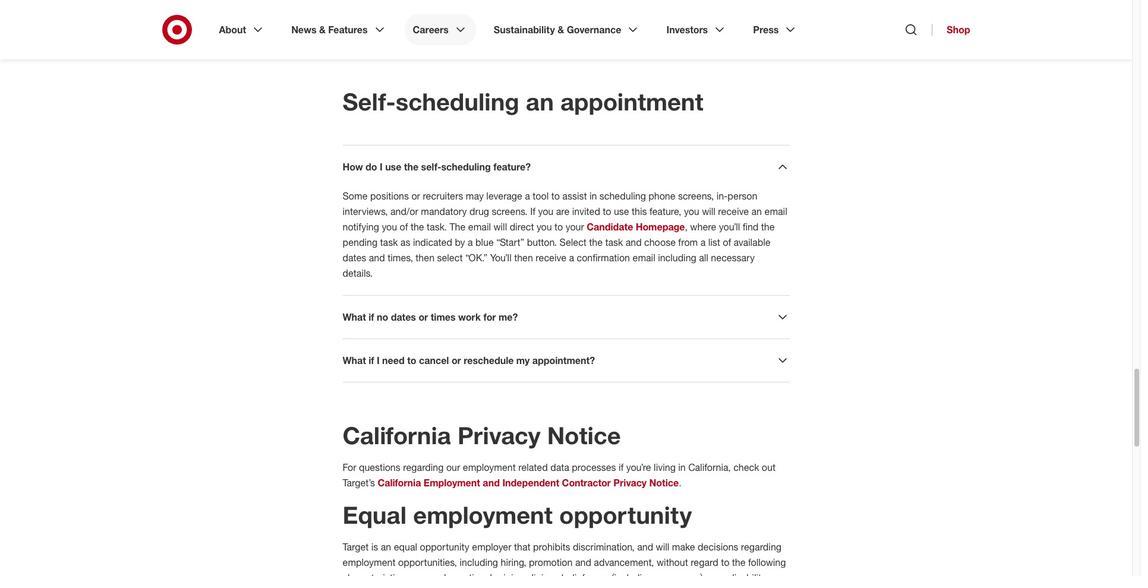 Task type: describe. For each thing, give the bounding box(es) containing it.
email inside , where you'll find the pending task as indicated by a blue "start" button. select the task and choose from a list of available dates and times, then select "ok." you'll then receive a confirmation email including all necessary details.
[[633, 252, 655, 264]]

target's
[[343, 477, 375, 489]]

button.
[[527, 237, 557, 248]]

to up candidate
[[603, 206, 611, 218]]

1 then from the left
[[416, 252, 435, 264]]

"completed"
[[343, 5, 397, 17]]

your
[[566, 221, 584, 233]]

details.
[[343, 267, 373, 279]]

available
[[734, 237, 771, 248]]

related
[[518, 462, 548, 474]]

will down screens.
[[494, 221, 507, 233]]

equal
[[394, 541, 417, 553]]

assist
[[563, 190, 587, 202]]

from
[[678, 237, 698, 248]]

,
[[685, 221, 688, 233]]

questions
[[359, 462, 400, 474]]

and down candidate homepage
[[626, 237, 642, 248]]

you'll
[[490, 252, 512, 264]]

to right link
[[522, 5, 530, 17]]

0 vertical spatial scheduling
[[396, 87, 519, 116]]

california for california employment and independent contractor privacy notice .
[[378, 477, 421, 489]]

and navigate to the "my tasks" section of the page. select the "completed" tab, and you will see the link to "review conditional offer." that will take you back to the original offer.
[[343, 0, 773, 32]]

our
[[446, 462, 460, 474]]

california privacy notice
[[343, 421, 621, 450]]

including inside target is an equal opportunity employer that prohibits discrimination, and will make decisions regarding employment opportunities, including hiring, promotion and advancement, without regard to the following characteristics: race, color, national origin, religious beliefs, sex (including pregnancy), age, disabilit
[[460, 557, 498, 569]]

select inside , where you'll find the pending task as indicated by a blue "start" button. select the task and choose from a list of available dates and times, then select "ok." you'll then receive a confirmation email including all necessary details.
[[560, 237, 587, 248]]

use inside 'dropdown button'
[[385, 161, 401, 173]]

opportunities,
[[398, 557, 457, 569]]

the inside target is an equal opportunity employer that prohibits discrimination, and will make decisions regarding employment opportunities, including hiring, promotion and advancement, without regard to the following characteristics: race, color, national origin, religious beliefs, sex (including pregnancy), age, disabilit
[[732, 557, 746, 569]]

as
[[401, 237, 410, 248]]

0 vertical spatial notice
[[547, 421, 621, 450]]

race,
[[410, 572, 431, 577]]

of inside and navigate to the "my tasks" section of the page. select the "completed" tab, and you will see the link to "review conditional offer." that will take you back to the original offer.
[[668, 0, 676, 1]]

characteristics:
[[343, 572, 407, 577]]

employment
[[424, 477, 480, 489]]

that
[[649, 5, 668, 17]]

dates inside 'what if no dates or times work for me?' dropdown button
[[391, 311, 416, 323]]

2 vertical spatial or
[[452, 355, 461, 367]]

how
[[343, 161, 363, 173]]

offer.
[[376, 20, 397, 32]]

no
[[377, 311, 388, 323]]

target
[[343, 541, 369, 553]]

by
[[455, 237, 465, 248]]

the inside some positions or recruiters may leverage a tool to assist in scheduling phone screens, in-person interviews, and/or mandatory drug screens. if you are invited to use this feature, you will receive an email notifying you of the task. the email will direct you to your
[[411, 221, 424, 233]]

to inside target is an equal opportunity employer that prohibits discrimination, and will make decisions regarding employment opportunities, including hiring, promotion and advancement, without regard to the following characteristics: race, color, national origin, religious beliefs, sex (including pregnancy), age, disabilit
[[721, 557, 730, 569]]

do
[[366, 161, 377, 173]]

governance
[[567, 24, 621, 36]]

.
[[679, 477, 682, 489]]

for
[[343, 462, 356, 474]]

to down are
[[555, 221, 563, 233]]

sustainability & governance
[[494, 24, 621, 36]]

and up link
[[502, 0, 518, 1]]

1 vertical spatial notice
[[649, 477, 679, 489]]

in inside some positions or recruiters may leverage a tool to assist in scheduling phone screens, in-person interviews, and/or mandatory drug screens. if you are invited to use this feature, you will receive an email notifying you of the task. the email will direct you to your
[[590, 190, 597, 202]]

and up "advancement,"
[[637, 541, 653, 553]]

you down screens,
[[684, 206, 699, 218]]

and down pending
[[369, 252, 385, 264]]

task.
[[427, 221, 447, 233]]

2 task from the left
[[605, 237, 623, 248]]

& for sustainability
[[558, 24, 564, 36]]

where
[[690, 221, 716, 233]]

tab,
[[399, 5, 415, 17]]

"start"
[[496, 237, 525, 248]]

how do i use the self-scheduling feature? button
[[343, 160, 790, 174]]

pregnancy),
[[655, 572, 706, 577]]

need
[[382, 355, 405, 367]]

out
[[762, 462, 776, 474]]

news & features
[[291, 24, 368, 36]]

screens,
[[678, 190, 714, 202]]

list
[[708, 237, 720, 248]]

i for if
[[377, 355, 380, 367]]

if inside for questions regarding our employment related data processes if you're living in california, check out target's
[[619, 462, 624, 474]]

recruiters
[[423, 190, 463, 202]]

prohibits
[[533, 541, 570, 553]]

may
[[466, 190, 484, 202]]

page.
[[695, 0, 719, 1]]

section
[[635, 0, 666, 1]]

is
[[371, 541, 378, 553]]

necessary
[[711, 252, 755, 264]]

sustainability
[[494, 24, 555, 36]]

and right employment
[[483, 477, 500, 489]]

find
[[743, 221, 759, 233]]

news & features link
[[283, 14, 395, 45]]

candidate
[[587, 221, 633, 233]]

me?
[[499, 311, 518, 323]]

1 task from the left
[[380, 237, 398, 248]]

conditional
[[570, 5, 618, 17]]

that
[[514, 541, 531, 553]]

receive inside , where you'll find the pending task as indicated by a blue "start" button. select the task and choose from a list of available dates and times, then select "ok." you'll then receive a confirmation email including all necessary details.
[[536, 252, 567, 264]]

receive inside some positions or recruiters may leverage a tool to assist in scheduling phone screens, in-person interviews, and/or mandatory drug screens. if you are invited to use this feature, you will receive an email notifying you of the task. the email will direct you to your
[[718, 206, 749, 218]]

to right tool
[[551, 190, 560, 202]]

employment inside target is an equal opportunity employer that prohibits discrimination, and will make decisions regarding employment opportunities, including hiring, promotion and advancement, without regard to the following characteristics: race, color, national origin, religious beliefs, sex (including pregnancy), age, disabilit
[[343, 557, 396, 569]]

or inside some positions or recruiters may leverage a tool to assist in scheduling phone screens, in-person interviews, and/or mandatory drug screens. if you are invited to use this feature, you will receive an email notifying you of the task. the email will direct you to your
[[412, 190, 420, 202]]

reschedule
[[464, 355, 514, 367]]

religious
[[523, 572, 559, 577]]

if
[[530, 206, 536, 218]]

of inside some positions or recruiters may leverage a tool to assist in scheduling phone screens, in-person interviews, and/or mandatory drug screens. if you are invited to use this feature, you will receive an email notifying you of the task. the email will direct you to your
[[400, 221, 408, 233]]

hiring,
[[501, 557, 526, 569]]

california employment and independent contractor privacy notice .
[[378, 477, 682, 489]]

about
[[219, 24, 246, 36]]

age,
[[708, 572, 726, 577]]

2 then from the left
[[514, 252, 533, 264]]

about link
[[211, 14, 274, 45]]

if for i
[[369, 355, 374, 367]]

1 vertical spatial email
[[468, 221, 491, 233]]

1 vertical spatial privacy
[[614, 477, 647, 489]]

origin,
[[495, 572, 521, 577]]

make
[[672, 541, 695, 553]]

self-
[[421, 161, 441, 173]]

feature,
[[650, 206, 681, 218]]

shop
[[947, 24, 970, 36]]

sex
[[594, 572, 609, 577]]

back
[[725, 5, 746, 17]]

appointment
[[561, 87, 704, 116]]

"my
[[586, 0, 602, 1]]

cancel
[[419, 355, 449, 367]]



Task type: locate. For each thing, give the bounding box(es) containing it.
0 vertical spatial an
[[526, 87, 554, 116]]

regarding inside for questions regarding our employment related data processes if you're living in california, check out target's
[[403, 462, 444, 474]]

0 horizontal spatial opportunity
[[420, 541, 469, 553]]

to right back
[[748, 5, 757, 17]]

data
[[551, 462, 569, 474]]

a inside some positions or recruiters may leverage a tool to assist in scheduling phone screens, in-person interviews, and/or mandatory drug screens. if you are invited to use this feature, you will receive an email notifying you of the task. the email will direct you to your
[[525, 190, 530, 202]]

1 vertical spatial including
[[460, 557, 498, 569]]

1 vertical spatial an
[[752, 206, 762, 218]]

select down your
[[560, 237, 587, 248]]

employment up characteristics:
[[343, 557, 396, 569]]

or up and/or
[[412, 190, 420, 202]]

1 vertical spatial in
[[678, 462, 686, 474]]

0 horizontal spatial receive
[[536, 252, 567, 264]]

an inside some positions or recruiters may leverage a tool to assist in scheduling phone screens, in-person interviews, and/or mandatory drug screens. if you are invited to use this feature, you will receive an email notifying you of the task. the email will direct you to your
[[752, 206, 762, 218]]

1 horizontal spatial opportunity
[[559, 501, 692, 530]]

the inside 'dropdown button'
[[404, 161, 419, 173]]

0 vertical spatial use
[[385, 161, 401, 173]]

dates up details.
[[343, 252, 366, 264]]

careers link
[[405, 14, 476, 45]]

a left list
[[701, 237, 706, 248]]

discrimination,
[[573, 541, 635, 553]]

1 horizontal spatial regarding
[[741, 541, 782, 553]]

1 horizontal spatial an
[[526, 87, 554, 116]]

0 vertical spatial opportunity
[[559, 501, 692, 530]]

and/or
[[391, 206, 418, 218]]

what if i need to cancel or reschedule my appointment?
[[343, 355, 595, 367]]

what if no dates or times work for me? button
[[343, 310, 790, 325]]

regarding up the following
[[741, 541, 782, 553]]

1 horizontal spatial dates
[[391, 311, 416, 323]]

investors link
[[658, 14, 735, 45]]

0 vertical spatial what
[[343, 311, 366, 323]]

(including
[[612, 572, 653, 577]]

2 vertical spatial employment
[[343, 557, 396, 569]]

feature?
[[493, 161, 531, 173]]

scheduling inside 'dropdown button'
[[441, 161, 491, 173]]

target is an equal opportunity employer that prohibits discrimination, and will make decisions regarding employment opportunities, including hiring, promotion and advancement, without regard to the following characteristics: race, color, national origin, religious beliefs, sex (including pregnancy), age, disabilit
[[343, 541, 786, 577]]

1 vertical spatial dates
[[391, 311, 416, 323]]

will up where
[[702, 206, 716, 218]]

notice up processes
[[547, 421, 621, 450]]

0 horizontal spatial an
[[381, 541, 391, 553]]

to inside dropdown button
[[407, 355, 416, 367]]

i
[[380, 161, 383, 173], [377, 355, 380, 367]]

for questions regarding our employment related data processes if you're living in california, check out target's
[[343, 462, 776, 489]]

indicated
[[413, 237, 452, 248]]

will left take
[[670, 5, 684, 17]]

privacy
[[458, 421, 541, 450], [614, 477, 647, 489]]

task left as
[[380, 237, 398, 248]]

a right by
[[468, 237, 473, 248]]

opportunity up discrimination,
[[559, 501, 692, 530]]

an for self-scheduling an appointment
[[526, 87, 554, 116]]

select inside and navigate to the "my tasks" section of the page. select the "completed" tab, and you will see the link to "review conditional offer." that will take you back to the original offer.
[[721, 0, 748, 1]]

this
[[632, 206, 647, 218]]

use left this
[[614, 206, 629, 218]]

0 vertical spatial receive
[[718, 206, 749, 218]]

a left tool
[[525, 190, 530, 202]]

if for no
[[369, 311, 374, 323]]

employment inside for questions regarding our employment related data processes if you're living in california, check out target's
[[463, 462, 516, 474]]

0 vertical spatial of
[[668, 0, 676, 1]]

2 vertical spatial of
[[723, 237, 731, 248]]

1 horizontal spatial task
[[605, 237, 623, 248]]

an
[[526, 87, 554, 116], [752, 206, 762, 218], [381, 541, 391, 553]]

notice down living
[[649, 477, 679, 489]]

and
[[502, 0, 518, 1], [418, 5, 434, 17], [626, 237, 642, 248], [369, 252, 385, 264], [483, 477, 500, 489], [637, 541, 653, 553], [575, 557, 591, 569]]

of down and/or
[[400, 221, 408, 233]]

1 horizontal spatial &
[[558, 24, 564, 36]]

press
[[753, 24, 779, 36]]

what for what if no dates or times work for me?
[[343, 311, 366, 323]]

a down your
[[569, 252, 574, 264]]

scheduling
[[396, 87, 519, 116], [441, 161, 491, 173], [600, 190, 646, 202]]

features
[[328, 24, 368, 36]]

dates inside , where you'll find the pending task as indicated by a blue "start" button. select the task and choose from a list of available dates and times, then select "ok." you'll then receive a confirmation email including all necessary details.
[[343, 252, 366, 264]]

1 horizontal spatial including
[[658, 252, 696, 264]]

1 & from the left
[[319, 24, 326, 36]]

0 horizontal spatial regarding
[[403, 462, 444, 474]]

1 horizontal spatial email
[[633, 252, 655, 264]]

candidate homepage
[[587, 221, 685, 233]]

careers
[[413, 24, 449, 36]]

an for target is an equal opportunity employer that prohibits discrimination, and will make decisions regarding employment opportunities, including hiring, promotion and advancement, without regard to the following characteristics: race, color, national origin, religious beliefs, sex (including pregnancy), age, disabilit
[[381, 541, 391, 553]]

press link
[[745, 14, 806, 45]]

0 horizontal spatial dates
[[343, 252, 366, 264]]

contractor
[[562, 477, 611, 489]]

i inside 'dropdown button'
[[380, 161, 383, 173]]

1 horizontal spatial use
[[614, 206, 629, 218]]

to up the age,
[[721, 557, 730, 569]]

i inside dropdown button
[[377, 355, 380, 367]]

self-scheduling an appointment
[[343, 87, 704, 116]]

california for california privacy notice
[[343, 421, 451, 450]]

regarding inside target is an equal opportunity employer that prohibits discrimination, and will make decisions regarding employment opportunities, including hiring, promotion and advancement, without regard to the following characteristics: race, color, national origin, religious beliefs, sex (including pregnancy), age, disabilit
[[741, 541, 782, 553]]

0 vertical spatial dates
[[343, 252, 366, 264]]

work
[[458, 311, 481, 323]]

2 horizontal spatial of
[[723, 237, 731, 248]]

2 & from the left
[[558, 24, 564, 36]]

0 horizontal spatial including
[[460, 557, 498, 569]]

1 vertical spatial receive
[[536, 252, 567, 264]]

1 vertical spatial of
[[400, 221, 408, 233]]

scheduling inside some positions or recruiters may leverage a tool to assist in scheduling phone screens, in-person interviews, and/or mandatory drug screens. if you are invited to use this feature, you will receive an email notifying you of the task. the email will direct you to your
[[600, 190, 646, 202]]

to right "need"
[[407, 355, 416, 367]]

tasks"
[[605, 0, 632, 1]]

0 vertical spatial employment
[[463, 462, 516, 474]]

or right cancel
[[452, 355, 461, 367]]

0 vertical spatial i
[[380, 161, 383, 173]]

take
[[686, 5, 704, 17]]

0 horizontal spatial notice
[[547, 421, 621, 450]]

in up invited
[[590, 190, 597, 202]]

use inside some positions or recruiters may leverage a tool to assist in scheduling phone screens, in-person interviews, and/or mandatory drug screens. if you are invited to use this feature, you will receive an email notifying you of the task. the email will direct you to your
[[614, 206, 629, 218]]

invited
[[572, 206, 600, 218]]

1 vertical spatial i
[[377, 355, 380, 367]]

will left see
[[454, 5, 468, 17]]

0 vertical spatial regarding
[[403, 462, 444, 474]]

if left "need"
[[369, 355, 374, 367]]

1 vertical spatial what
[[343, 355, 366, 367]]

0 vertical spatial or
[[412, 190, 420, 202]]

2 vertical spatial email
[[633, 252, 655, 264]]

california
[[343, 421, 451, 450], [378, 477, 421, 489]]

1 horizontal spatial of
[[668, 0, 676, 1]]

2 vertical spatial scheduling
[[600, 190, 646, 202]]

you up the "careers"
[[437, 5, 452, 17]]

check
[[734, 462, 759, 474]]

screens.
[[492, 206, 528, 218]]

including down from
[[658, 252, 696, 264]]

you down and/or
[[382, 221, 397, 233]]

choose
[[644, 237, 676, 248]]

i left "need"
[[377, 355, 380, 367]]

1 what from the top
[[343, 311, 366, 323]]

are
[[556, 206, 570, 218]]

receive up you'll
[[718, 206, 749, 218]]

0 vertical spatial in
[[590, 190, 597, 202]]

1 vertical spatial if
[[369, 355, 374, 367]]

1 vertical spatial employment
[[413, 501, 553, 530]]

& down the "review
[[558, 24, 564, 36]]

receive down button.
[[536, 252, 567, 264]]

in inside for questions regarding our employment related data processes if you're living in california, check out target's
[[678, 462, 686, 474]]

&
[[319, 24, 326, 36], [558, 24, 564, 36]]

equal employment opportunity
[[343, 501, 692, 530]]

2 horizontal spatial an
[[752, 206, 762, 218]]

0 horizontal spatial privacy
[[458, 421, 541, 450]]

regarding
[[403, 462, 444, 474], [741, 541, 782, 553]]

to up the "review
[[559, 0, 567, 1]]

0 horizontal spatial use
[[385, 161, 401, 173]]

if
[[369, 311, 374, 323], [369, 355, 374, 367], [619, 462, 624, 474]]

following
[[748, 557, 786, 569]]

i for do
[[380, 161, 383, 173]]

dates right the "no"
[[391, 311, 416, 323]]

select up back
[[721, 0, 748, 1]]

what left "need"
[[343, 355, 366, 367]]

will up without
[[656, 541, 669, 553]]

1 horizontal spatial privacy
[[614, 477, 647, 489]]

some positions or recruiters may leverage a tool to assist in scheduling phone screens, in-person interviews, and/or mandatory drug screens. if you are invited to use this feature, you will receive an email notifying you of the task. the email will direct you to your
[[343, 190, 787, 233]]

0 vertical spatial email
[[765, 206, 787, 218]]

person
[[728, 190, 757, 202]]

how do i use the self-scheduling feature?
[[343, 161, 531, 173]]

employment
[[463, 462, 516, 474], [413, 501, 553, 530], [343, 557, 396, 569]]

0 horizontal spatial then
[[416, 252, 435, 264]]

will inside target is an equal opportunity employer that prohibits discrimination, and will make decisions regarding employment opportunities, including hiring, promotion and advancement, without regard to the following characteristics: race, color, national origin, religious beliefs, sex (including pregnancy), age, disabilit
[[656, 541, 669, 553]]

0 horizontal spatial &
[[319, 24, 326, 36]]

of inside , where you'll find the pending task as indicated by a blue "start" button. select the task and choose from a list of available dates and times, then select "ok." you'll then receive a confirmation email including all necessary details.
[[723, 237, 731, 248]]

pending
[[343, 237, 378, 248]]

sustainability & governance link
[[486, 14, 649, 45]]

1 vertical spatial scheduling
[[441, 161, 491, 173]]

what for what if i need to cancel or reschedule my appointment?
[[343, 355, 366, 367]]

0 vertical spatial including
[[658, 252, 696, 264]]

0 horizontal spatial in
[[590, 190, 597, 202]]

promotion
[[529, 557, 573, 569]]

for
[[483, 311, 496, 323]]

then down "start"
[[514, 252, 533, 264]]

2 vertical spatial if
[[619, 462, 624, 474]]

1 horizontal spatial receive
[[718, 206, 749, 218]]

navigate
[[520, 0, 556, 1]]

task down candidate
[[605, 237, 623, 248]]

and right tab,
[[418, 5, 434, 17]]

1 vertical spatial select
[[560, 237, 587, 248]]

if left the "no"
[[369, 311, 374, 323]]

original
[[343, 20, 374, 32]]

1 vertical spatial use
[[614, 206, 629, 218]]

including up national
[[460, 557, 498, 569]]

my
[[516, 355, 530, 367]]

0 vertical spatial select
[[721, 0, 748, 1]]

positions
[[370, 190, 409, 202]]

california down questions
[[378, 477, 421, 489]]

and up beliefs,
[[575, 557, 591, 569]]

an inside target is an equal opportunity employer that prohibits discrimination, and will make decisions regarding employment opportunities, including hiring, promotion and advancement, without regard to the following characteristics: race, color, national origin, religious beliefs, sex (including pregnancy), age, disabilit
[[381, 541, 391, 553]]

interviews,
[[343, 206, 388, 218]]

0 horizontal spatial email
[[468, 221, 491, 233]]

you
[[437, 5, 452, 17], [707, 5, 722, 17], [538, 206, 554, 218], [684, 206, 699, 218], [382, 221, 397, 233], [537, 221, 552, 233]]

use right do
[[385, 161, 401, 173]]

email up available
[[765, 206, 787, 218]]

1 vertical spatial opportunity
[[420, 541, 469, 553]]

privacy up related
[[458, 421, 541, 450]]

task
[[380, 237, 398, 248], [605, 237, 623, 248]]

& for news
[[319, 24, 326, 36]]

shop link
[[932, 24, 970, 36]]

you're
[[626, 462, 651, 474]]

you up button.
[[537, 221, 552, 233]]

opportunity up opportunities, at the bottom left of page
[[420, 541, 469, 553]]

0 horizontal spatial task
[[380, 237, 398, 248]]

1 vertical spatial regarding
[[741, 541, 782, 553]]

2 horizontal spatial email
[[765, 206, 787, 218]]

the
[[450, 221, 466, 233]]

then down indicated
[[416, 252, 435, 264]]

1 horizontal spatial notice
[[649, 477, 679, 489]]

1 vertical spatial or
[[419, 311, 428, 323]]

direct
[[510, 221, 534, 233]]

decisions
[[698, 541, 738, 553]]

you right if
[[538, 206, 554, 218]]

you down page.
[[707, 5, 722, 17]]

some
[[343, 190, 368, 202]]

0 vertical spatial if
[[369, 311, 374, 323]]

0 horizontal spatial select
[[560, 237, 587, 248]]

regarding left our
[[403, 462, 444, 474]]

drug
[[470, 206, 489, 218]]

employment down california privacy notice
[[463, 462, 516, 474]]

of right list
[[723, 237, 731, 248]]

including inside , where you'll find the pending task as indicated by a blue "start" button. select the task and choose from a list of available dates and times, then select "ok." you'll then receive a confirmation email including all necessary details.
[[658, 252, 696, 264]]

equal
[[343, 501, 407, 530]]

or left times
[[419, 311, 428, 323]]

email down choose
[[633, 252, 655, 264]]

privacy down you're
[[614, 477, 647, 489]]

if left you're
[[619, 462, 624, 474]]

0 vertical spatial california
[[343, 421, 451, 450]]

email down drug
[[468, 221, 491, 233]]

i right do
[[380, 161, 383, 173]]

living
[[654, 462, 676, 474]]

then
[[416, 252, 435, 264], [514, 252, 533, 264]]

tool
[[533, 190, 549, 202]]

& right news
[[319, 24, 326, 36]]

california employment and independent contractor privacy notice link
[[378, 477, 679, 489]]

offer."
[[621, 5, 646, 17]]

link
[[505, 5, 519, 17]]

investors
[[667, 24, 708, 36]]

of right section
[[668, 0, 676, 1]]

0 horizontal spatial of
[[400, 221, 408, 233]]

opportunity inside target is an equal opportunity employer that prohibits discrimination, and will make decisions regarding employment opportunities, including hiring, promotion and advancement, without regard to the following characteristics: race, color, national origin, religious beliefs, sex (including pregnancy), age, disabilit
[[420, 541, 469, 553]]

a
[[525, 190, 530, 202], [468, 237, 473, 248], [701, 237, 706, 248], [569, 252, 574, 264]]

2 what from the top
[[343, 355, 366, 367]]

employment up employer
[[413, 501, 553, 530]]

national
[[459, 572, 492, 577]]

to
[[559, 0, 567, 1], [522, 5, 530, 17], [748, 5, 757, 17], [551, 190, 560, 202], [603, 206, 611, 218], [555, 221, 563, 233], [407, 355, 416, 367], [721, 557, 730, 569]]

2 vertical spatial an
[[381, 541, 391, 553]]

1 horizontal spatial select
[[721, 0, 748, 1]]

0 vertical spatial privacy
[[458, 421, 541, 450]]

in up .
[[678, 462, 686, 474]]

what left the "no"
[[343, 311, 366, 323]]

1 horizontal spatial in
[[678, 462, 686, 474]]

california up questions
[[343, 421, 451, 450]]

1 horizontal spatial then
[[514, 252, 533, 264]]

advancement,
[[594, 557, 654, 569]]

1 vertical spatial california
[[378, 477, 421, 489]]

in-
[[717, 190, 728, 202]]



Task type: vqa. For each thing, say whether or not it's contained in the screenshot.
opportunity within Target is an equal opportunity employer that prohibits discrimination, and will make decisions regarding employment opportunities, including hiring, promotion and advancement, without regard to the following characteristics: race, color, national origin, religious beliefs, sex (including pregnancy), age, disabilit
yes



